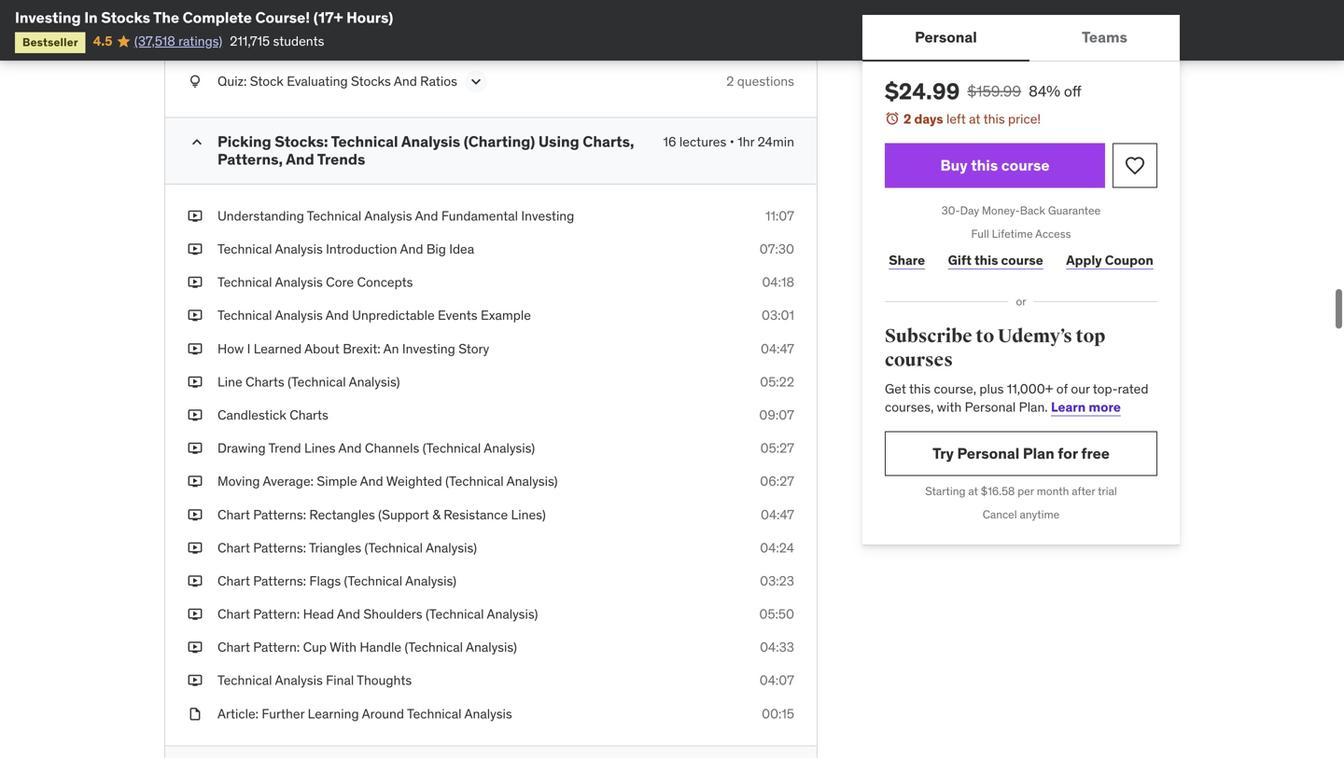 Task type: locate. For each thing, give the bounding box(es) containing it.
triangles
[[309, 540, 361, 557]]

04:47 down 06:27
[[761, 507, 794, 523]]

learned
[[254, 341, 302, 357]]

1 vertical spatial charts
[[290, 407, 328, 424]]

course down lifetime in the right of the page
[[1001, 252, 1043, 269]]

12 xsmall image from the top
[[188, 706, 203, 724]]

course for buy this course
[[1001, 156, 1050, 175]]

1 pattern: from the top
[[253, 606, 300, 623]]

and left trends
[[286, 150, 314, 169]]

10 xsmall image from the top
[[188, 606, 203, 624]]

xsmall image for chart patterns: rectangles (support & resistance lines)
[[188, 506, 203, 524]]

5 chart from the top
[[217, 640, 250, 656]]

show lecture description image
[[467, 72, 485, 91]]

stocks down real
[[351, 73, 391, 90]]

2 course from the top
[[1001, 252, 1043, 269]]

bestseller
[[22, 35, 78, 49]]

05:22
[[760, 374, 794, 391]]

1 patterns: from the top
[[253, 507, 306, 523]]

wishlist image
[[1124, 155, 1146, 177]]

0 vertical spatial 2
[[726, 73, 734, 90]]

0 vertical spatial pattern:
[[253, 606, 300, 623]]

0 vertical spatial charts
[[246, 374, 284, 391]]

tab list
[[862, 15, 1180, 62]]

personal down plus
[[965, 399, 1016, 416]]

hours)
[[346, 8, 393, 27]]

courses,
[[885, 399, 934, 416]]

pattern:
[[253, 606, 300, 623], [253, 640, 300, 656]]

xsmall image for drawing trend lines and channels (technical analysis)
[[188, 440, 203, 458]]

2 vertical spatial patterns:
[[253, 573, 306, 590]]

0 vertical spatial course
[[1001, 156, 1050, 175]]

$24.99 $159.99 84% off
[[885, 77, 1082, 105]]

patterns: left flags
[[253, 573, 306, 590]]

3 xsmall image from the top
[[188, 307, 203, 325]]

pattern: left cup
[[253, 640, 300, 656]]

and inside 'picking stocks: technical analysis (charting) using charts, patterns, and trends'
[[286, 150, 314, 169]]

alarm image
[[885, 111, 900, 126]]

course inside button
[[1001, 156, 1050, 175]]

30-day money-back guarantee full lifetime access
[[942, 204, 1101, 241]]

apply coupon
[[1066, 252, 1153, 269]]

personal inside button
[[915, 27, 977, 47]]

chart
[[217, 507, 250, 523], [217, 540, 250, 557], [217, 573, 250, 590], [217, 606, 250, 623], [217, 640, 250, 656]]

stocks up 4.5
[[101, 8, 150, 27]]

(technical
[[288, 374, 346, 391], [423, 440, 481, 457], [445, 473, 504, 490], [365, 540, 423, 557], [344, 573, 402, 590], [426, 606, 484, 623], [405, 640, 463, 656]]

0 vertical spatial at
[[969, 111, 981, 127]]

with right cup
[[330, 640, 357, 656]]

16
[[663, 134, 676, 150]]

this
[[983, 111, 1005, 127], [971, 156, 998, 175], [975, 252, 998, 269], [909, 381, 931, 397]]

with
[[348, 35, 375, 52], [330, 640, 357, 656]]

5 xsmall image from the top
[[188, 373, 203, 392]]

0 vertical spatial 04:47
[[761, 341, 794, 357]]

and up big
[[415, 208, 438, 224]]

analyzing
[[217, 35, 274, 52]]

xsmall image for article: further learning around technical analysis
[[188, 706, 203, 724]]

lines
[[304, 440, 336, 457]]

thoughts
[[357, 673, 412, 690]]

at right left
[[969, 111, 981, 127]]

and down drawing trend lines and channels (technical analysis)
[[360, 473, 383, 490]]

6 xsmall image from the top
[[188, 440, 203, 458]]

1 vertical spatial pattern:
[[253, 640, 300, 656]]

investing in stocks the complete course! (17+ hours)
[[15, 8, 393, 27]]

2 right alarm image
[[904, 111, 911, 127]]

picking stocks: technical analysis (charting) using charts, patterns, and trends
[[217, 132, 634, 169]]

2 patterns: from the top
[[253, 540, 306, 557]]

personal
[[915, 27, 977, 47], [965, 399, 1016, 416], [957, 444, 1020, 463]]

xsmall image for technical analysis introduction and big idea
[[188, 240, 203, 259]]

(technical up "chart pattern: head and shoulders (technical analysis)"
[[344, 573, 402, 590]]

top-
[[1093, 381, 1118, 397]]

04:18
[[762, 274, 794, 291]]

5 xsmall image from the top
[[188, 406, 203, 425]]

quiz: stock evaluating stocks and ratios
[[217, 73, 457, 90]]

chart for chart pattern: head and shoulders (technical analysis)
[[217, 606, 250, 623]]

in
[[84, 8, 98, 27]]

i
[[247, 341, 250, 357]]

this right the buy
[[971, 156, 998, 175]]

0 vertical spatial stocks
[[101, 8, 150, 27]]

3 xsmall image from the top
[[188, 240, 203, 259]]

(technical down shoulders
[[405, 640, 463, 656]]

chart for chart patterns: flags (technical analysis)
[[217, 573, 250, 590]]

1 vertical spatial patterns:
[[253, 540, 306, 557]]

chart patterns: flags (technical analysis)
[[217, 573, 456, 590]]

1 vertical spatial stocks
[[351, 73, 391, 90]]

0 horizontal spatial charts
[[246, 374, 284, 391]]

chart for chart pattern: cup with handle (technical analysis)
[[217, 640, 250, 656]]

at left $16.58
[[968, 484, 978, 499]]

xsmall image for chart patterns: triangles (technical analysis)
[[188, 539, 203, 558]]

$159.99
[[967, 82, 1021, 101]]

3 chart from the top
[[217, 573, 250, 590]]

9 xsmall image from the top
[[188, 573, 203, 591]]

this inside button
[[971, 156, 998, 175]]

xsmall image for chart patterns: flags (technical analysis)
[[188, 573, 203, 591]]

lifetime
[[992, 227, 1033, 241]]

personal up $16.58
[[957, 444, 1020, 463]]

pattern: left the head
[[253, 606, 300, 623]]

04:24
[[760, 540, 794, 557]]

personal up $24.99
[[915, 27, 977, 47]]

0 horizontal spatial investing
[[15, 8, 81, 27]]

course up back
[[1001, 156, 1050, 175]]

gift this course
[[948, 252, 1043, 269]]

3 patterns: from the top
[[253, 573, 306, 590]]

around
[[362, 706, 404, 723]]

04:47 up 05:22
[[761, 341, 794, 357]]

this inside get this course, plus 11,000+ of our top-rated courses, with personal plan.
[[909, 381, 931, 397]]

chart for chart patterns: triangles (technical analysis)
[[217, 540, 250, 557]]

xsmall image for moving average: simple and weighted (technical analysis)
[[188, 473, 203, 491]]

personal inside get this course, plus 11,000+ of our top-rated courses, with personal plan.
[[965, 399, 1016, 416]]

patterns: for triangles
[[253, 540, 306, 557]]

24min
[[758, 134, 794, 150]]

11 xsmall image from the top
[[188, 672, 203, 691]]

0 vertical spatial personal
[[915, 27, 977, 47]]

days
[[914, 111, 943, 127]]

(technical up resistance
[[445, 473, 504, 490]]

patterns: down average:
[[253, 507, 306, 523]]

charts
[[246, 374, 284, 391], [290, 407, 328, 424]]

and left ratios
[[394, 73, 417, 90]]

$16.58
[[981, 484, 1015, 499]]

1 course from the top
[[1001, 156, 1050, 175]]

1 vertical spatial personal
[[965, 399, 1016, 416]]

06:27
[[760, 473, 794, 490]]

after
[[1072, 484, 1095, 499]]

technical
[[331, 132, 398, 151], [307, 208, 362, 224], [217, 241, 272, 258], [217, 274, 272, 291], [217, 307, 272, 324], [217, 673, 272, 690], [407, 706, 462, 723]]

1 vertical spatial with
[[330, 640, 357, 656]]

16 lectures • 1hr 24min
[[663, 134, 794, 150]]

with down hours)
[[348, 35, 375, 52]]

idea
[[449, 241, 474, 258]]

4 xsmall image from the top
[[188, 274, 203, 292]]

investing right fundamental
[[521, 208, 574, 224]]

moving
[[217, 473, 260, 490]]

1 vertical spatial 2
[[904, 111, 911, 127]]

learn
[[1051, 399, 1086, 416]]

0 horizontal spatial stocks
[[101, 8, 150, 27]]

concepts
[[357, 274, 413, 291]]

at inside starting at $16.58 per month after trial cancel anytime
[[968, 484, 978, 499]]

article:
[[217, 706, 259, 723]]

this right gift
[[975, 252, 998, 269]]

learn more link
[[1051, 399, 1121, 416]]

0 horizontal spatial 2
[[726, 73, 734, 90]]

7 xsmall image from the top
[[188, 473, 203, 491]]

big
[[426, 241, 446, 258]]

1 vertical spatial course
[[1001, 252, 1043, 269]]

xsmall image for technical analysis core concepts
[[188, 274, 203, 292]]

this down $159.99
[[983, 111, 1005, 127]]

8 xsmall image from the top
[[188, 506, 203, 524]]

with for demo
[[348, 35, 375, 52]]

2 pattern: from the top
[[253, 640, 300, 656]]

and right the head
[[337, 606, 360, 623]]

4 chart from the top
[[217, 606, 250, 623]]

1 04:47 from the top
[[761, 341, 794, 357]]

0 vertical spatial patterns:
[[253, 507, 306, 523]]

final
[[326, 673, 354, 690]]

2 for 2 days left at this price!
[[904, 111, 911, 127]]

how i learned about brexit: an investing story
[[217, 341, 489, 357]]

try
[[933, 444, 954, 463]]

xsmall image for line charts (technical analysis)
[[188, 373, 203, 392]]

further
[[262, 706, 305, 723]]

xsmall image
[[188, 35, 203, 53], [188, 207, 203, 225], [188, 307, 203, 325], [188, 340, 203, 358], [188, 373, 203, 392], [188, 440, 203, 458], [188, 473, 203, 491], [188, 506, 203, 524], [188, 573, 203, 591], [188, 606, 203, 624], [188, 672, 203, 691], [188, 706, 203, 724]]

6 xsmall image from the top
[[188, 539, 203, 558]]

11,000+
[[1007, 381, 1053, 397]]

charts down line charts (technical analysis)
[[290, 407, 328, 424]]

84%
[[1029, 82, 1060, 101]]

plus
[[980, 381, 1004, 397]]

rectangles
[[309, 507, 375, 523]]

2 vertical spatial personal
[[957, 444, 1020, 463]]

pattern: for head
[[253, 606, 300, 623]]

charts up candlestick charts
[[246, 374, 284, 391]]

per
[[1018, 484, 1034, 499]]

2 chart from the top
[[217, 540, 250, 557]]

(technical right shoulders
[[426, 606, 484, 623]]

1 chart from the top
[[217, 507, 250, 523]]

2 xsmall image from the top
[[188, 207, 203, 225]]

1 horizontal spatial 2
[[904, 111, 911, 127]]

try personal plan for free
[[933, 444, 1110, 463]]

1 xsmall image from the top
[[188, 0, 203, 16]]

1 horizontal spatial charts
[[290, 407, 328, 424]]

xsmall image
[[188, 0, 203, 16], [188, 72, 203, 91], [188, 240, 203, 259], [188, 274, 203, 292], [188, 406, 203, 425], [188, 539, 203, 558], [188, 639, 203, 657]]

1 vertical spatial at
[[968, 484, 978, 499]]

7 xsmall image from the top
[[188, 639, 203, 657]]

investing
[[15, 8, 81, 27], [521, 208, 574, 224], [402, 341, 455, 357]]

investing up bestseller
[[15, 8, 81, 27]]

charts for candlestick
[[290, 407, 328, 424]]

2 horizontal spatial investing
[[521, 208, 574, 224]]

211,715 students
[[230, 33, 324, 49]]

technical analysis and unpredictable events example
[[217, 307, 531, 324]]

xsmall image for understanding technical analysis and fundamental investing
[[188, 207, 203, 225]]

rated
[[1118, 381, 1149, 397]]

4 xsmall image from the top
[[188, 340, 203, 358]]

investing right an
[[402, 341, 455, 357]]

share
[[889, 252, 925, 269]]

(17+
[[313, 8, 343, 27]]

1 horizontal spatial investing
[[402, 341, 455, 357]]

0 vertical spatial with
[[348, 35, 375, 52]]

charts,
[[583, 132, 634, 151]]

trend
[[268, 440, 301, 457]]

(37,518 ratings)
[[134, 33, 222, 49]]

quiz:
[[217, 73, 247, 90]]

(technical down (support
[[365, 540, 423, 557]]

patterns: left triangles
[[253, 540, 306, 557]]

more
[[1089, 399, 1121, 416]]

2 left questions
[[726, 73, 734, 90]]

1 vertical spatial 04:47
[[761, 507, 794, 523]]

price!
[[1008, 111, 1041, 127]]

0 vertical spatial investing
[[15, 8, 81, 27]]

course
[[1001, 156, 1050, 175], [1001, 252, 1043, 269]]

this up courses,
[[909, 381, 931, 397]]



Task type: describe. For each thing, give the bounding box(es) containing it.
05:50
[[759, 606, 794, 623]]

•
[[730, 134, 734, 150]]

month
[[1037, 484, 1069, 499]]

drawing
[[217, 440, 266, 457]]

(technical up weighted
[[423, 440, 481, 457]]

apply coupon button
[[1062, 242, 1157, 279]]

resistance
[[444, 507, 508, 523]]

patterns,
[[217, 150, 283, 169]]

core
[[326, 274, 354, 291]]

technical inside 'picking stocks: technical analysis (charting) using charts, patterns, and trends'
[[331, 132, 398, 151]]

2 days left at this price!
[[904, 111, 1041, 127]]

technical analysis introduction and big idea
[[217, 241, 474, 258]]

2 xsmall image from the top
[[188, 72, 203, 91]]

the
[[153, 8, 179, 27]]

and down the core
[[326, 307, 349, 324]]

1 xsmall image from the top
[[188, 35, 203, 53]]

charts for line
[[246, 374, 284, 391]]

line charts (technical analysis)
[[217, 374, 400, 391]]

flags
[[309, 573, 341, 590]]

xsmall image for how i learned about brexit: an investing story
[[188, 340, 203, 358]]

buy this course button
[[885, 143, 1105, 188]]

subscribe
[[885, 325, 972, 348]]

learn more
[[1051, 399, 1121, 416]]

shoulders
[[363, 606, 422, 623]]

courses
[[885, 349, 953, 372]]

11:07
[[765, 208, 794, 224]]

cancel
[[983, 508, 1017, 522]]

teams
[[1082, 27, 1128, 47]]

1hr
[[738, 134, 754, 150]]

article: further learning around technical analysis
[[217, 706, 512, 723]]

chart for chart patterns: rectangles (support & resistance lines)
[[217, 507, 250, 523]]

access
[[1035, 227, 1071, 241]]

ratings)
[[178, 33, 222, 49]]

channels
[[365, 440, 419, 457]]

anytime
[[1020, 508, 1060, 522]]

get
[[885, 381, 906, 397]]

&
[[432, 507, 440, 523]]

back
[[1020, 204, 1045, 218]]

ratio
[[277, 35, 307, 52]]

(technical down "about"
[[288, 374, 346, 391]]

technical analysis final thoughts
[[217, 673, 412, 690]]

this for gift
[[975, 252, 998, 269]]

complete
[[183, 8, 252, 27]]

small image
[[188, 133, 206, 152]]

and left big
[[400, 241, 423, 258]]

real
[[379, 35, 404, 52]]

candlestick charts
[[217, 407, 328, 424]]

03:01
[[762, 307, 794, 324]]

this for buy
[[971, 156, 998, 175]]

and right lines
[[338, 440, 362, 457]]

(charting)
[[464, 132, 535, 151]]

course!
[[255, 8, 310, 27]]

(support
[[378, 507, 429, 523]]

buy this course
[[940, 156, 1050, 175]]

understanding technical analysis and fundamental investing
[[217, 208, 574, 224]]

09:07
[[759, 407, 794, 424]]

top
[[1076, 325, 1105, 348]]

starting at $16.58 per month after trial cancel anytime
[[925, 484, 1117, 522]]

gift this course link
[[944, 242, 1047, 279]]

picking
[[217, 132, 271, 151]]

xsmall image for chart pattern: cup with handle (technical analysis)
[[188, 639, 203, 657]]

to
[[976, 325, 994, 348]]

share button
[[885, 242, 929, 279]]

this for get
[[909, 381, 931, 397]]

an
[[383, 341, 399, 357]]

udemy's
[[998, 325, 1072, 348]]

1 vertical spatial investing
[[521, 208, 574, 224]]

apply
[[1066, 252, 1102, 269]]

left
[[946, 111, 966, 127]]

04:33
[[760, 640, 794, 656]]

unpredictable
[[352, 307, 435, 324]]

line
[[217, 374, 242, 391]]

chart pattern: head and shoulders (technical analysis)
[[217, 606, 538, 623]]

00:15
[[762, 706, 794, 723]]

technical analysis core concepts
[[217, 274, 413, 291]]

$24.99
[[885, 77, 960, 105]]

analyzing ratio demo with real companies
[[217, 35, 473, 52]]

2 vertical spatial investing
[[402, 341, 455, 357]]

for
[[1058, 444, 1078, 463]]

guarantee
[[1048, 204, 1101, 218]]

ratios
[[420, 73, 457, 90]]

our
[[1071, 381, 1090, 397]]

analysis inside 'picking stocks: technical analysis (charting) using charts, patterns, and trends'
[[401, 132, 460, 151]]

cup
[[303, 640, 327, 656]]

off
[[1064, 82, 1082, 101]]

2 04:47 from the top
[[761, 507, 794, 523]]

patterns: for flags
[[253, 573, 306, 590]]

with
[[937, 399, 962, 416]]

full
[[971, 227, 989, 241]]

xsmall image for chart pattern: head and shoulders (technical analysis)
[[188, 606, 203, 624]]

brexit:
[[343, 341, 380, 357]]

coupon
[[1105, 252, 1153, 269]]

course for gift this course
[[1001, 252, 1043, 269]]

weighted
[[386, 473, 442, 490]]

companies
[[408, 35, 473, 52]]

tab list containing personal
[[862, 15, 1180, 62]]

moving average: simple and weighted (technical analysis)
[[217, 473, 558, 490]]

xsmall image for technical analysis final thoughts
[[188, 672, 203, 691]]

trial
[[1098, 484, 1117, 499]]

handle
[[360, 640, 401, 656]]

pattern: for cup
[[253, 640, 300, 656]]

introduction
[[326, 241, 397, 258]]

patterns: for rectangles
[[253, 507, 306, 523]]

starting
[[925, 484, 966, 499]]

03:23
[[760, 573, 794, 590]]

2 for 2 questions
[[726, 73, 734, 90]]

students
[[273, 33, 324, 49]]

xsmall image for candlestick charts
[[188, 406, 203, 425]]

07:30
[[760, 241, 794, 258]]

with for cup
[[330, 640, 357, 656]]

1 horizontal spatial stocks
[[351, 73, 391, 90]]

subscribe to udemy's top courses
[[885, 325, 1105, 372]]

xsmall image for technical analysis and unpredictable events example
[[188, 307, 203, 325]]

how
[[217, 341, 244, 357]]



Task type: vqa. For each thing, say whether or not it's contained in the screenshot.
top highest rated
no



